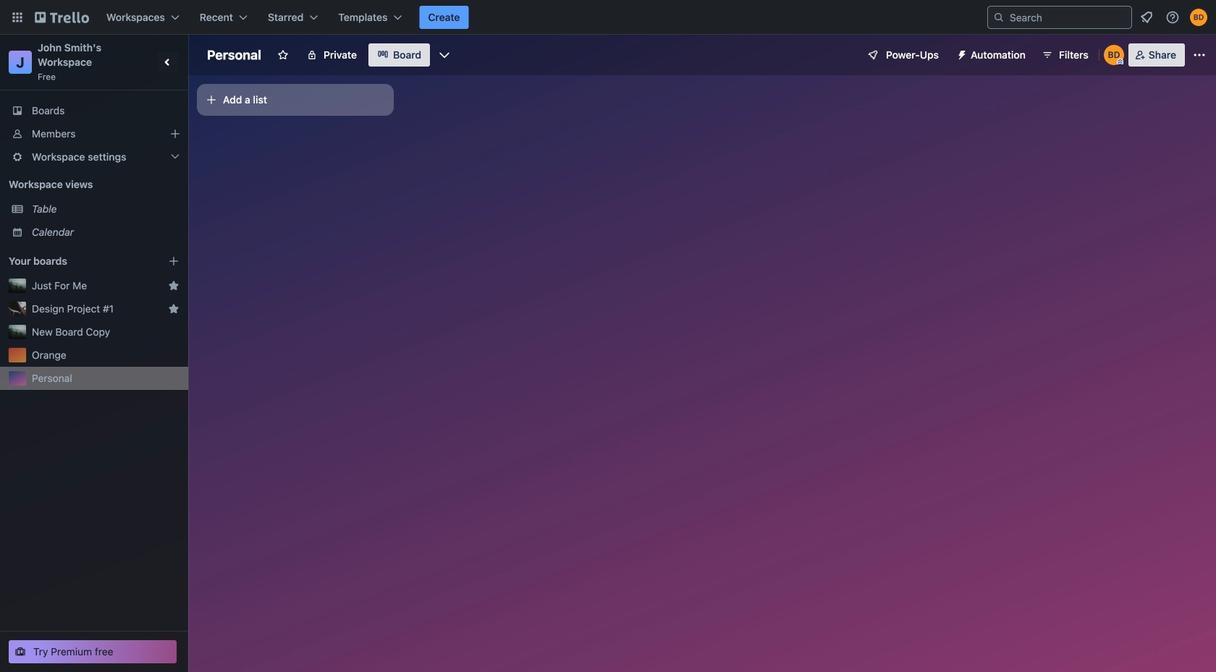 Task type: describe. For each thing, give the bounding box(es) containing it.
primary element
[[0, 0, 1216, 35]]

barb dwyer (barbdwyer3) image
[[1104, 45, 1124, 65]]

star or unstar board image
[[277, 49, 289, 61]]

workspace navigation collapse icon image
[[158, 52, 178, 72]]

back to home image
[[35, 6, 89, 29]]

customize views image
[[437, 48, 452, 62]]

this member is an admin of this board. image
[[1117, 59, 1123, 65]]

open information menu image
[[1166, 10, 1180, 25]]

Search field
[[1005, 7, 1132, 28]]

1 starred icon image from the top
[[168, 280, 180, 292]]

search image
[[993, 12, 1005, 23]]



Task type: vqa. For each thing, say whether or not it's contained in the screenshot.
members at the bottom of the page
no



Task type: locate. For each thing, give the bounding box(es) containing it.
1 vertical spatial starred icon image
[[168, 303, 180, 315]]

Board name text field
[[200, 43, 269, 67]]

sm image
[[951, 43, 971, 64]]

starred icon image
[[168, 280, 180, 292], [168, 303, 180, 315]]

0 notifications image
[[1138, 9, 1155, 26]]

2 starred icon image from the top
[[168, 303, 180, 315]]

add board image
[[168, 256, 180, 267]]

your boards with 5 items element
[[9, 253, 146, 270]]

0 vertical spatial starred icon image
[[168, 280, 180, 292]]

barb dwyer (barbdwyer3) image
[[1190, 9, 1208, 26]]

show menu image
[[1192, 48, 1207, 62]]



